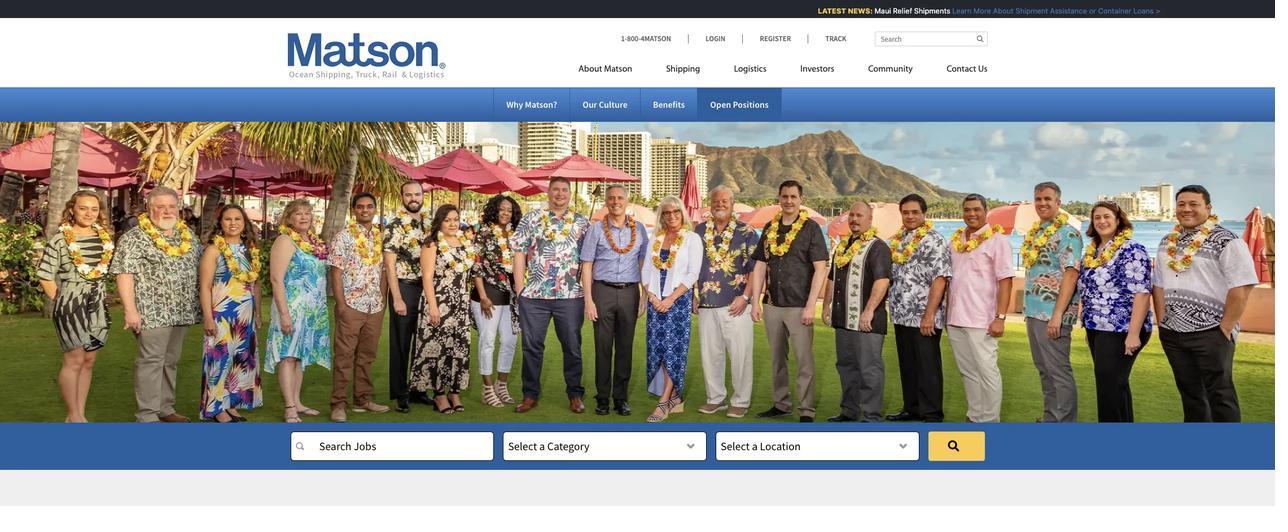 Task type: vqa. For each thing, say whether or not it's contained in the screenshot.
Assistance
yes



Task type: locate. For each thing, give the bounding box(es) containing it.
about
[[987, 6, 1007, 15], [579, 65, 602, 74]]

latest
[[811, 6, 839, 15]]

0 vertical spatial about
[[987, 6, 1007, 15]]

investors link
[[784, 59, 851, 82]]

about left matson in the top of the page
[[579, 65, 602, 74]]

800-
[[627, 34, 641, 43]]

matson
[[604, 65, 632, 74]]

shipping link
[[649, 59, 717, 82]]

shipments
[[908, 6, 944, 15]]

1-
[[621, 34, 627, 43]]

track link
[[808, 34, 846, 43]]

about inside top menu navigation
[[579, 65, 602, 74]]

maui
[[868, 6, 884, 15]]

learn
[[946, 6, 965, 15]]

login link
[[688, 34, 742, 43]]

shipment
[[1009, 6, 1042, 15]]

1 horizontal spatial about
[[987, 6, 1007, 15]]

about matson
[[579, 65, 632, 74]]

1-800-4matson link
[[621, 34, 688, 43]]

contact
[[947, 65, 976, 74]]

community link
[[851, 59, 930, 82]]

more
[[967, 6, 984, 15]]

about right more
[[987, 6, 1007, 15]]

contact us
[[947, 65, 988, 74]]

None search field
[[875, 32, 988, 46]]

0 horizontal spatial about
[[579, 65, 602, 74]]

1 vertical spatial about
[[579, 65, 602, 74]]



Task type: describe. For each thing, give the bounding box(es) containing it.
blue matson logo with ocean, shipping, truck, rail and logistics written beneath it. image
[[288, 33, 446, 80]]

us
[[978, 65, 988, 74]]

shipping
[[666, 65, 700, 74]]

logistics link
[[717, 59, 784, 82]]

top menu navigation
[[579, 59, 988, 82]]

logistics
[[734, 65, 767, 74]]

learn more about shipment assistance or container loans > link
[[946, 6, 1154, 15]]

investors
[[800, 65, 834, 74]]

loans
[[1127, 6, 1147, 15]]

track
[[826, 34, 846, 43]]

relief
[[886, 6, 906, 15]]

or
[[1083, 6, 1090, 15]]

login
[[706, 34, 726, 43]]

>
[[1149, 6, 1154, 15]]

assistance
[[1044, 6, 1081, 15]]

container
[[1092, 6, 1125, 15]]

news:
[[841, 6, 866, 15]]

register link
[[742, 34, 808, 43]]

Search search field
[[875, 32, 988, 46]]

community
[[868, 65, 913, 74]]

1-800-4matson
[[621, 34, 671, 43]]

register
[[760, 34, 791, 43]]

contact us link
[[930, 59, 988, 82]]

4matson
[[641, 34, 671, 43]]

search image
[[977, 35, 984, 42]]

about matson link
[[579, 59, 649, 82]]

latest news: maui relief shipments learn more about shipment assistance or container loans >
[[811, 6, 1154, 15]]



